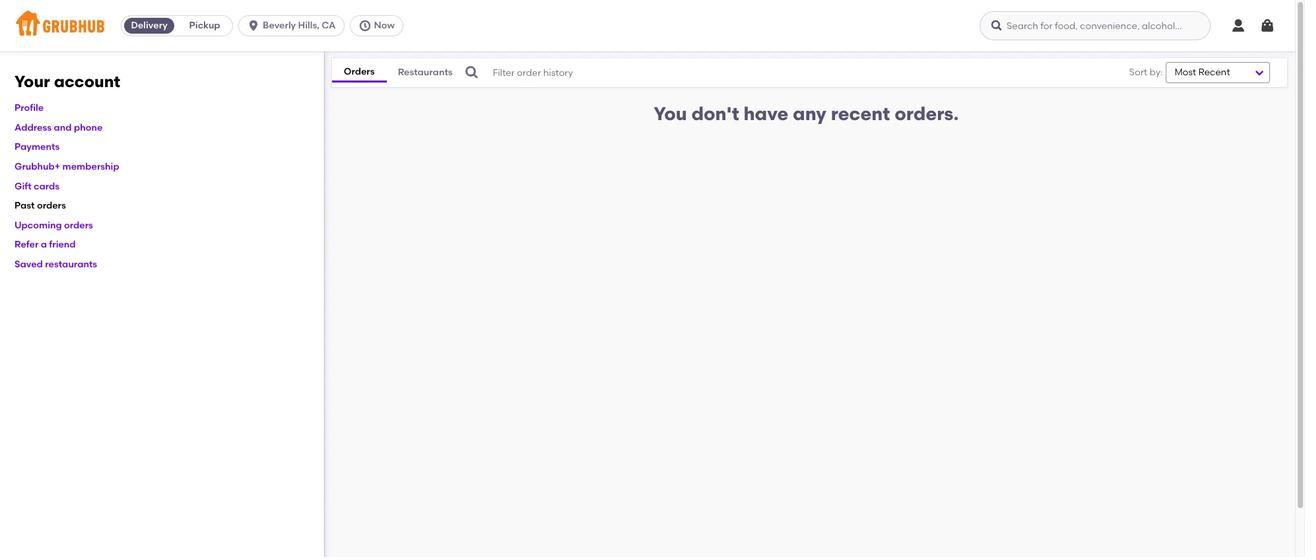 Task type: vqa. For each thing, say whether or not it's contained in the screenshot.
seasoned inside Toasted organic French bread seasoned with pesto and topped with mozzarella and Parmesan cheese.
no



Task type: locate. For each thing, give the bounding box(es) containing it.
payments link
[[15, 142, 60, 153]]

saved
[[15, 259, 43, 270]]

refer a friend link
[[15, 239, 76, 250]]

delivery
[[131, 20, 168, 31]]

orders
[[37, 200, 66, 211], [64, 220, 93, 231]]

orders up "upcoming orders"
[[37, 200, 66, 211]]

address and phone link
[[15, 122, 103, 133]]

upcoming
[[15, 220, 62, 231]]

beverly hills, ca
[[263, 20, 336, 31]]

beverly
[[263, 20, 296, 31]]

now button
[[350, 15, 409, 36]]

orders up friend
[[64, 220, 93, 231]]

grubhub+ membership
[[15, 161, 119, 172]]

0 vertical spatial orders
[[37, 200, 66, 211]]

saved restaurants link
[[15, 259, 97, 270]]

past orders
[[15, 200, 66, 211]]

gift cards
[[15, 181, 60, 192]]

membership
[[62, 161, 119, 172]]

a
[[41, 239, 47, 250]]

gift
[[15, 181, 31, 192]]

your account
[[15, 72, 120, 91]]

grubhub+
[[15, 161, 60, 172]]

and
[[54, 122, 72, 133]]

you
[[654, 102, 687, 125]]

saved restaurants
[[15, 259, 97, 270]]

svg image
[[1231, 18, 1246, 34], [1260, 18, 1275, 34], [358, 19, 371, 32], [990, 19, 1003, 32], [464, 65, 480, 81]]

payments
[[15, 142, 60, 153]]

svg image inside now button
[[358, 19, 371, 32]]

restaurants
[[45, 259, 97, 270]]

refer a friend
[[15, 239, 76, 250]]

past
[[15, 200, 35, 211]]

1 vertical spatial orders
[[64, 220, 93, 231]]

any
[[793, 102, 827, 125]]

pickup
[[189, 20, 220, 31]]

gift cards link
[[15, 181, 60, 192]]

restaurants
[[398, 67, 453, 78]]

refer
[[15, 239, 39, 250]]



Task type: describe. For each thing, give the bounding box(es) containing it.
have
[[744, 102, 788, 125]]

ca
[[322, 20, 336, 31]]

account
[[54, 72, 120, 91]]

address and phone
[[15, 122, 103, 133]]

restaurants button
[[387, 64, 464, 82]]

delivery button
[[122, 15, 177, 36]]

past orders link
[[15, 200, 66, 211]]

upcoming orders
[[15, 220, 93, 231]]

pickup button
[[177, 15, 232, 36]]

sort by:
[[1129, 67, 1163, 78]]

recent
[[831, 102, 890, 125]]

you don't have any recent orders.
[[654, 102, 959, 125]]

upcoming orders link
[[15, 220, 93, 231]]

hills,
[[298, 20, 319, 31]]

friend
[[49, 239, 76, 250]]

profile link
[[15, 102, 44, 114]]

phone
[[74, 122, 103, 133]]

orders for past orders
[[37, 200, 66, 211]]

main navigation navigation
[[0, 0, 1295, 51]]

now
[[374, 20, 395, 31]]

Filter order history search field
[[464, 58, 1089, 87]]

orders for upcoming orders
[[64, 220, 93, 231]]

beverly hills, ca button
[[238, 15, 350, 36]]

your
[[15, 72, 50, 91]]

orders
[[344, 66, 375, 77]]

svg image
[[247, 19, 260, 32]]

sort
[[1129, 67, 1147, 78]]

orders button
[[332, 63, 387, 83]]

cards
[[34, 181, 60, 192]]

grubhub+ membership link
[[15, 161, 119, 172]]

don't
[[691, 102, 739, 125]]

by:
[[1150, 67, 1163, 78]]

Search for food, convenience, alcohol... search field
[[980, 11, 1211, 40]]

address
[[15, 122, 52, 133]]

orders.
[[895, 102, 959, 125]]

profile
[[15, 102, 44, 114]]



